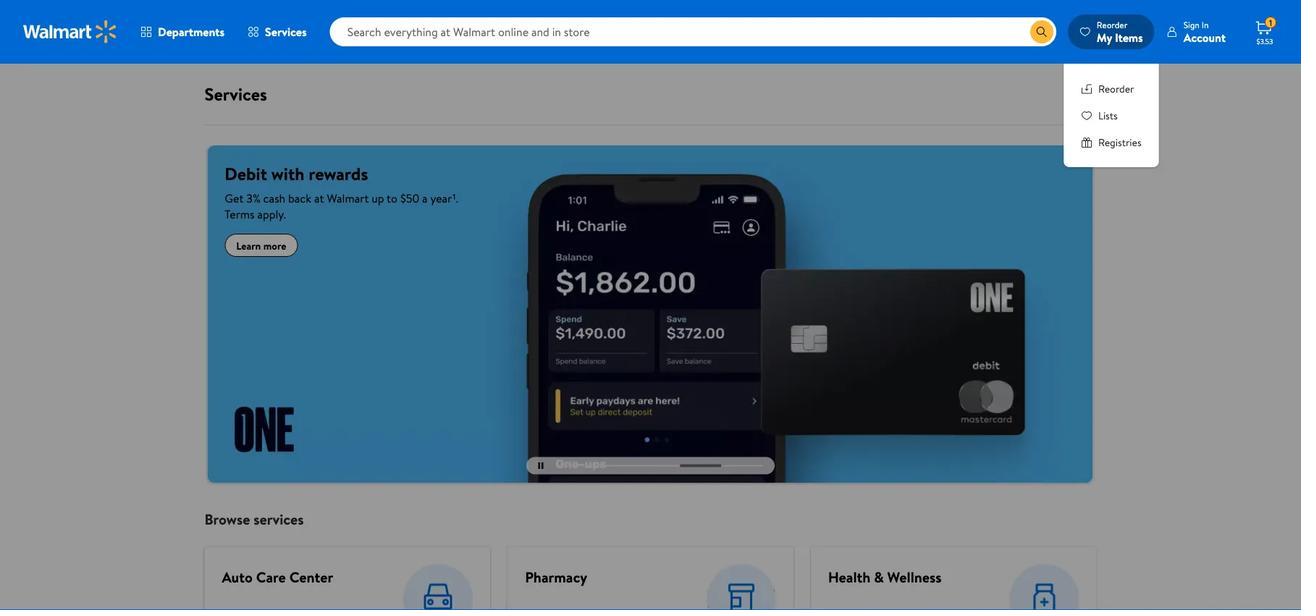 Task type: describe. For each thing, give the bounding box(es) containing it.
in
[[1202, 18, 1209, 31]]

$50
[[401, 191, 420, 206]]

sign
[[1184, 18, 1200, 31]]

services
[[254, 510, 304, 530]]

pharmacy link
[[525, 568, 588, 588]]

apply.
[[258, 206, 286, 222]]

health & wellness link
[[829, 568, 942, 588]]

1 vertical spatial services
[[205, 82, 267, 106]]

Walmart Site-Wide search field
[[330, 17, 1057, 46]]

terms
[[225, 206, 255, 222]]

wellness
[[888, 568, 942, 588]]

learn more link
[[225, 234, 298, 257]]

center
[[289, 568, 333, 588]]

my
[[1097, 29, 1113, 45]]

auto
[[222, 568, 253, 588]]

reorder for reorder
[[1099, 81, 1135, 96]]

debit with rewards get 3% cash back at walmart up to $50 a year¹. terms apply.
[[225, 162, 459, 222]]

items
[[1115, 29, 1144, 45]]

pharmacy
[[525, 568, 588, 588]]

year¹.
[[431, 191, 459, 206]]

health
[[829, 568, 871, 588]]

health & wellness
[[829, 568, 942, 588]]

lists
[[1099, 108, 1118, 122]]

learn
[[237, 239, 261, 253]]

3%
[[247, 191, 261, 206]]

registries
[[1099, 135, 1142, 149]]

back
[[289, 191, 312, 206]]

departments
[[158, 24, 225, 40]]

carousel controls navigation
[[527, 458, 775, 475]]

up
[[372, 191, 385, 206]]

at
[[315, 191, 325, 206]]

lists link
[[1081, 108, 1142, 123]]

pause image
[[539, 463, 544, 470]]

care
[[256, 568, 286, 588]]

browse
[[205, 510, 250, 530]]



Task type: vqa. For each thing, say whether or not it's contained in the screenshot.
rewards
yes



Task type: locate. For each thing, give the bounding box(es) containing it.
auto care center
[[222, 568, 333, 588]]

reorder up reorder link
[[1097, 18, 1128, 31]]

Search search field
[[330, 17, 1057, 46]]

departments button
[[129, 14, 236, 49]]

cash
[[264, 191, 286, 206]]

search icon image
[[1036, 26, 1048, 38]]

account
[[1184, 29, 1226, 45]]

services
[[265, 24, 307, 40], [205, 82, 267, 106]]

more
[[264, 239, 287, 253]]

reorder inside 'reorder my items'
[[1097, 18, 1128, 31]]

1 vertical spatial reorder
[[1099, 81, 1135, 96]]

walmart
[[327, 191, 369, 206]]

get
[[225, 191, 244, 206]]

debit
[[225, 162, 268, 186]]

0 vertical spatial services
[[265, 24, 307, 40]]

reorder link
[[1081, 81, 1142, 96]]

to
[[387, 191, 398, 206]]

reorder up lists link
[[1099, 81, 1135, 96]]

1
[[1270, 16, 1273, 29]]

learn more
[[237, 239, 287, 253]]

$3.53
[[1257, 36, 1274, 46]]

&
[[874, 568, 884, 588]]

reorder for reorder my items
[[1097, 18, 1128, 31]]

sign in account
[[1184, 18, 1226, 45]]

services button
[[236, 14, 318, 49]]

reorder
[[1097, 18, 1128, 31], [1099, 81, 1135, 96]]

a
[[423, 191, 428, 206]]

auto care center link
[[222, 568, 333, 588]]

registries link
[[1081, 135, 1142, 150]]

walmart image
[[23, 20, 117, 43]]

browse services
[[205, 510, 304, 530]]

services inside dropdown button
[[265, 24, 307, 40]]

rewards
[[309, 162, 369, 186]]

0 vertical spatial reorder
[[1097, 18, 1128, 31]]

reorder my items
[[1097, 18, 1144, 45]]

with
[[272, 162, 305, 186]]



